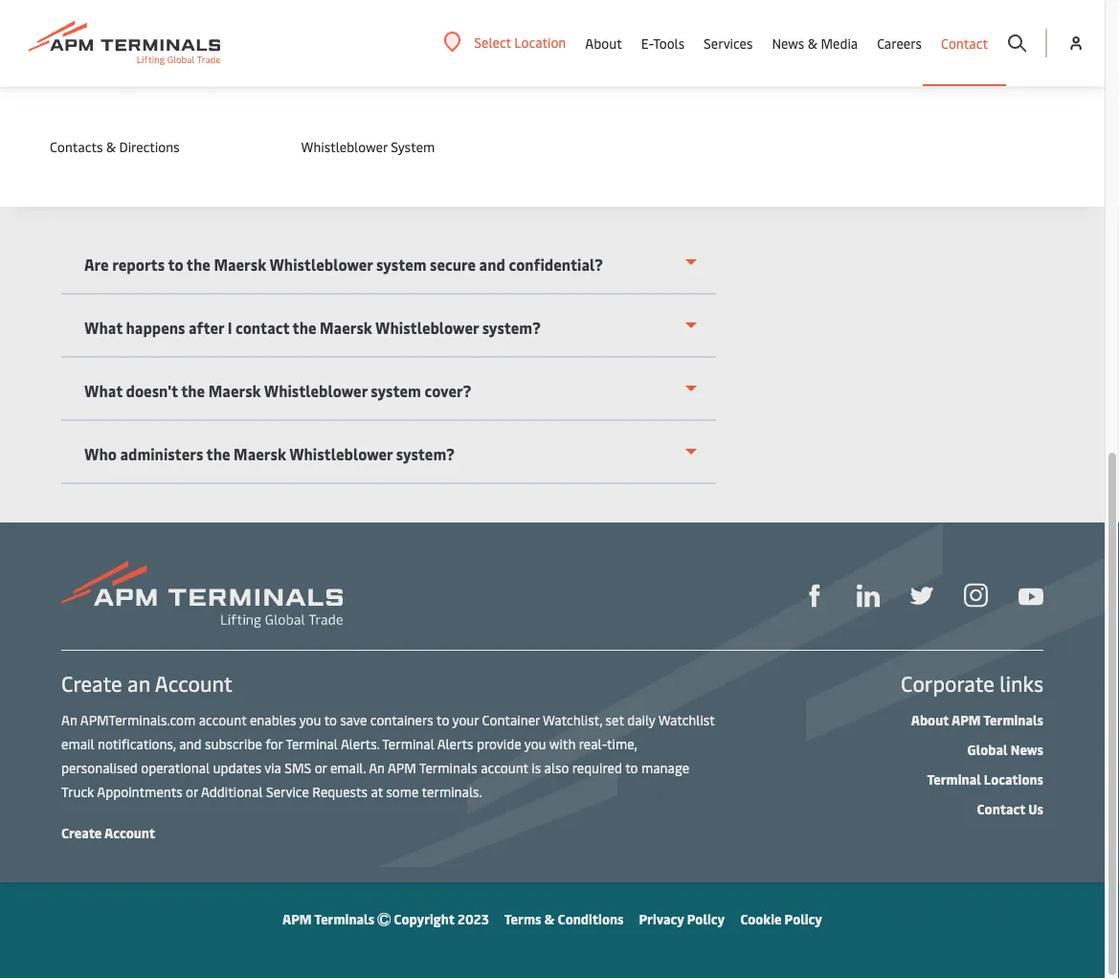 Task type: locate. For each thing, give the bounding box(es) containing it.
about for about
[[586, 34, 622, 52]]

and inside an apmterminals.com account enables you to save containers to your container watchlist, set daily watchlist email notifications, and subscribe for terminal alerts. terminal alerts provide you with real-time, personalised operational updates via sms or email. an apm terminals account is also required to manage truck appointments or additional service requests at some terminals.
[[179, 735, 202, 753]]

& for terms
[[545, 910, 555, 928]]

about left e-
[[586, 34, 622, 52]]

contacts & directions link
[[50, 136, 263, 157]]

1 horizontal spatial apm
[[388, 759, 416, 777]]

policy
[[688, 910, 725, 928], [785, 910, 823, 928]]

create left an
[[61, 670, 122, 698]]

0 vertical spatial contact
[[942, 34, 989, 52]]

1 vertical spatial account
[[104, 824, 155, 842]]

copyright
[[394, 910, 455, 928]]

account up subscribe
[[199, 711, 247, 729]]

create account link
[[61, 824, 155, 842]]

additional
[[201, 783, 263, 801]]

1 horizontal spatial and
[[252, 139, 277, 160]]

apm
[[952, 711, 981, 729], [388, 759, 416, 777], [283, 910, 312, 928]]

0 horizontal spatial apm
[[283, 910, 312, 928]]

2 create from the top
[[61, 824, 102, 842]]

1 horizontal spatial or
[[315, 759, 327, 777]]

you up is
[[525, 735, 547, 753]]

1 vertical spatial &
[[106, 137, 116, 156]]

account
[[199, 711, 247, 729], [481, 759, 529, 777]]

news left media
[[772, 34, 805, 52]]

policy for cookie policy
[[785, 910, 823, 928]]

0 vertical spatial &
[[808, 34, 818, 52]]

to left your
[[437, 711, 450, 729]]

an
[[61, 711, 77, 729], [369, 759, 385, 777]]

to
[[136, 139, 151, 160], [324, 711, 337, 729], [437, 711, 450, 729], [626, 759, 638, 777]]

environment
[[281, 139, 369, 160]]

via
[[265, 759, 281, 777]]

terminals
[[984, 711, 1044, 729], [419, 759, 478, 777], [314, 910, 375, 928]]

0 horizontal spatial policy
[[688, 910, 725, 928]]

2 policy from the left
[[785, 910, 823, 928]]

you tube link
[[1019, 583, 1044, 607]]

1 create from the top
[[61, 670, 122, 698]]

contact down the locations
[[978, 800, 1026, 818]]

policy right cookie
[[785, 910, 823, 928]]

0 vertical spatial or
[[315, 759, 327, 777]]

apm inside an apmterminals.com account enables you to save containers to your container watchlist, set daily watchlist email notifications, and subscribe for terminal alerts. terminal alerts provide you with real-time, personalised operational updates via sms or email. an apm terminals account is also required to manage truck appointments or additional service requests at some terminals.
[[388, 759, 416, 777]]

apmt footer logo image
[[61, 561, 343, 628]]

& right terms
[[545, 910, 555, 928]]

& for news
[[808, 34, 818, 52]]

careers button
[[878, 0, 922, 86]]

terminal
[[286, 735, 338, 753], [382, 735, 435, 753], [928, 770, 982, 788]]

1 policy from the left
[[688, 910, 725, 928]]

create
[[61, 670, 122, 698], [61, 824, 102, 842]]

2 vertical spatial &
[[545, 910, 555, 928]]

create down truck
[[61, 824, 102, 842]]

notifications,
[[98, 735, 176, 753]]

and right safety
[[252, 139, 277, 160]]

system
[[391, 137, 435, 156]]

1 vertical spatial terminals
[[419, 759, 478, 777]]

2 horizontal spatial apm
[[952, 711, 981, 729]]

news inside dropdown button
[[772, 34, 805, 52]]

0 vertical spatial about
[[586, 34, 622, 52]]

0 horizontal spatial terminal
[[286, 735, 338, 753]]

insider
[[80, 13, 126, 34]]

0 horizontal spatial terminals
[[314, 910, 375, 928]]

personalised
[[61, 759, 138, 777]]

alerts.
[[341, 735, 380, 753]]

apm terminals ⓒ copyright 2023
[[283, 910, 489, 928]]

1 vertical spatial account
[[481, 759, 529, 777]]

manage
[[642, 759, 690, 777]]

and up operational
[[179, 735, 202, 753]]

terminal locations
[[928, 770, 1044, 788]]

about button
[[586, 0, 622, 86]]

0 vertical spatial you
[[299, 711, 321, 729]]

1 horizontal spatial news
[[1011, 740, 1044, 759]]

email.
[[330, 759, 366, 777]]

1 vertical spatial about
[[912, 711, 950, 729]]

to down 'time,' on the right
[[626, 759, 638, 777]]

0 horizontal spatial and
[[179, 735, 202, 753]]

1 horizontal spatial &
[[545, 910, 555, 928]]

0 vertical spatial account
[[199, 711, 247, 729]]

global news link
[[968, 740, 1044, 759]]

1 horizontal spatial about
[[912, 711, 950, 729]]

2 horizontal spatial &
[[808, 34, 818, 52]]

careers
[[878, 34, 922, 52]]

an up email
[[61, 711, 77, 729]]

linkedin__x28_alt_x29__3_ link
[[857, 582, 880, 608]]

& inside dropdown button
[[808, 34, 818, 52]]

1 vertical spatial create
[[61, 824, 102, 842]]

1 vertical spatial news
[[1011, 740, 1044, 759]]

select
[[475, 33, 511, 51]]

linkedin image
[[857, 585, 880, 608]]

1 horizontal spatial terminal
[[382, 735, 435, 753]]

0 vertical spatial create
[[61, 670, 122, 698]]

0 horizontal spatial about
[[586, 34, 622, 52]]

subscribe
[[205, 735, 262, 753]]

terminals up terminals. on the left of the page
[[419, 759, 478, 777]]

& left media
[[808, 34, 818, 52]]

global news
[[968, 740, 1044, 759]]

an apmterminals.com account enables you to save containers to your container watchlist, set daily watchlist email notifications, and subscribe for terminal alerts. terminal alerts provide you with real-time, personalised operational updates via sms or email. an apm terminals account is also required to manage truck appointments or additional service requests at some terminals.
[[61, 711, 715, 801]]

account right an
[[155, 670, 233, 698]]

terminal down 'global'
[[928, 770, 982, 788]]

youtube image
[[1019, 589, 1044, 606]]

account down appointments
[[104, 824, 155, 842]]

some
[[386, 783, 419, 801]]

security
[[96, 76, 151, 97]]

enables
[[250, 711, 296, 729]]

& for contacts
[[106, 137, 116, 156]]

policy right privacy
[[688, 910, 725, 928]]

e-tools
[[642, 34, 685, 52]]

apm up 'global'
[[952, 711, 981, 729]]

news & media button
[[772, 0, 858, 86]]

apm up some
[[388, 759, 416, 777]]

whistleblower
[[301, 137, 388, 156]]

containers
[[370, 711, 434, 729]]

1 horizontal spatial policy
[[785, 910, 823, 928]]

alerts
[[438, 735, 474, 753]]

terminal up sms
[[286, 735, 338, 753]]

you right enables
[[299, 711, 321, 729]]

1 vertical spatial and
[[179, 735, 202, 753]]

about
[[586, 34, 622, 52], [912, 711, 950, 729]]

competition law
[[80, 45, 193, 65]]

law
[[169, 45, 193, 65]]

terminal down containers
[[382, 735, 435, 753]]

e-tools button
[[642, 0, 685, 86]]

safety
[[205, 139, 248, 160]]

services button
[[704, 0, 753, 86]]

terminals up global news link
[[984, 711, 1044, 729]]

0 vertical spatial news
[[772, 34, 805, 52]]

& right contacts
[[106, 137, 116, 156]]

or down operational
[[186, 783, 198, 801]]

it
[[80, 76, 93, 97]]

1 horizontal spatial you
[[525, 735, 547, 753]]

terms & conditions link
[[505, 910, 624, 928]]

1 vertical spatial apm
[[388, 759, 416, 777]]

us
[[1029, 800, 1044, 818]]

2 vertical spatial apm
[[283, 910, 312, 928]]

terminals.
[[422, 783, 482, 801]]

account
[[155, 670, 233, 698], [104, 824, 155, 842]]

or right sms
[[315, 759, 327, 777]]

0 horizontal spatial news
[[772, 34, 805, 52]]

1 vertical spatial contact
[[978, 800, 1026, 818]]

news up the locations
[[1011, 740, 1044, 759]]

about down corporate
[[912, 711, 950, 729]]

to left health,
[[136, 139, 151, 160]]

2 horizontal spatial terminals
[[984, 711, 1044, 729]]

with
[[550, 735, 576, 753]]

an up at
[[369, 759, 385, 777]]

0 horizontal spatial &
[[106, 137, 116, 156]]

cookie
[[741, 910, 782, 928]]

0 horizontal spatial you
[[299, 711, 321, 729]]

threats to health, safety and environment
[[80, 139, 369, 160]]

1 vertical spatial or
[[186, 783, 198, 801]]

1 horizontal spatial terminals
[[419, 759, 478, 777]]

2 vertical spatial terminals
[[314, 910, 375, 928]]

cookie policy
[[741, 910, 823, 928]]

cookie policy link
[[741, 910, 823, 928]]

tools
[[653, 34, 685, 52]]

about apm terminals link
[[912, 711, 1044, 729]]

0 horizontal spatial or
[[186, 783, 198, 801]]

facebook image
[[804, 585, 827, 608]]

0 horizontal spatial account
[[199, 711, 247, 729]]

also
[[545, 759, 569, 777]]

whistleblower system link
[[301, 136, 514, 157]]

account down provide
[[481, 759, 529, 777]]

watchlist
[[659, 711, 715, 729]]

1 horizontal spatial an
[[369, 759, 385, 777]]

apm left ⓒ
[[283, 910, 312, 928]]

truck
[[61, 783, 94, 801]]

shape link
[[804, 582, 827, 608]]

0 horizontal spatial an
[[61, 711, 77, 729]]

0 vertical spatial an
[[61, 711, 77, 729]]

privacy policy link
[[639, 910, 725, 928]]

contact for contact
[[942, 34, 989, 52]]

terminals left ⓒ
[[314, 910, 375, 928]]

contact right the careers popup button
[[942, 34, 989, 52]]

time,
[[607, 735, 638, 753]]



Task type: vqa. For each thing, say whether or not it's contained in the screenshot.
US
yes



Task type: describe. For each thing, give the bounding box(es) containing it.
0 vertical spatial terminals
[[984, 711, 1044, 729]]

create an account
[[61, 670, 233, 698]]

to left the save
[[324, 711, 337, 729]]

contacts & directions
[[50, 137, 180, 156]]

appointments
[[97, 783, 183, 801]]

threats
[[80, 139, 133, 160]]

0 vertical spatial apm
[[952, 711, 981, 729]]

health,
[[154, 139, 202, 160]]

an
[[127, 670, 150, 698]]

0 vertical spatial account
[[155, 670, 233, 698]]

privacy
[[639, 910, 685, 928]]

sms
[[285, 759, 312, 777]]

about apm terminals
[[912, 711, 1044, 729]]

your
[[453, 711, 479, 729]]

select location
[[475, 33, 566, 51]]

media
[[821, 34, 858, 52]]

terms
[[505, 910, 542, 928]]

container
[[482, 711, 540, 729]]

whistleblower system
[[301, 137, 435, 156]]

provide
[[477, 735, 522, 753]]

contact us link
[[978, 800, 1044, 818]]

twitter image
[[911, 585, 934, 608]]

it security
[[80, 76, 151, 97]]

required
[[573, 759, 623, 777]]

location
[[515, 33, 566, 51]]

create for create an account
[[61, 670, 122, 698]]

create account
[[61, 824, 155, 842]]

competition
[[80, 45, 165, 65]]

global
[[968, 740, 1008, 759]]

select location button
[[444, 32, 566, 53]]

contacts
[[50, 137, 103, 156]]

email
[[61, 735, 94, 753]]

create for create account
[[61, 824, 102, 842]]

contact button
[[942, 0, 989, 86]]

is
[[532, 759, 541, 777]]

2023
[[458, 910, 489, 928]]

contact for contact us
[[978, 800, 1026, 818]]

updates
[[213, 759, 262, 777]]

privacy policy
[[639, 910, 725, 928]]

1 horizontal spatial account
[[481, 759, 529, 777]]

services
[[704, 34, 753, 52]]

requests
[[312, 783, 368, 801]]

corporate
[[901, 670, 995, 698]]

insider trading
[[80, 13, 179, 34]]

links
[[1000, 670, 1044, 698]]

service
[[266, 783, 309, 801]]

for
[[266, 735, 283, 753]]

terminals inside an apmterminals.com account enables you to save containers to your container watchlist, set daily watchlist email notifications, and subscribe for terminal alerts. terminal alerts provide you with real-time, personalised operational updates via sms or email. an apm terminals account is also required to manage truck appointments or additional service requests at some terminals.
[[419, 759, 478, 777]]

terms & conditions
[[505, 910, 624, 928]]

apmterminals.com
[[80, 711, 196, 729]]

real-
[[579, 735, 607, 753]]

news & media
[[772, 34, 858, 52]]

instagram link
[[965, 582, 989, 608]]

at
[[371, 783, 383, 801]]

policy for privacy policy
[[688, 910, 725, 928]]

terminal locations link
[[928, 770, 1044, 788]]

corporate links
[[901, 670, 1044, 698]]

contact us
[[978, 800, 1044, 818]]

2 horizontal spatial terminal
[[928, 770, 982, 788]]

0 vertical spatial and
[[252, 139, 277, 160]]

set
[[606, 711, 624, 729]]

about for about apm terminals
[[912, 711, 950, 729]]

1 vertical spatial you
[[525, 735, 547, 753]]

daily
[[628, 711, 656, 729]]

save
[[340, 711, 367, 729]]

e-
[[642, 34, 653, 52]]

1 vertical spatial an
[[369, 759, 385, 777]]

directions
[[119, 137, 180, 156]]

operational
[[141, 759, 210, 777]]

locations
[[985, 770, 1044, 788]]

instagram image
[[965, 584, 989, 608]]



